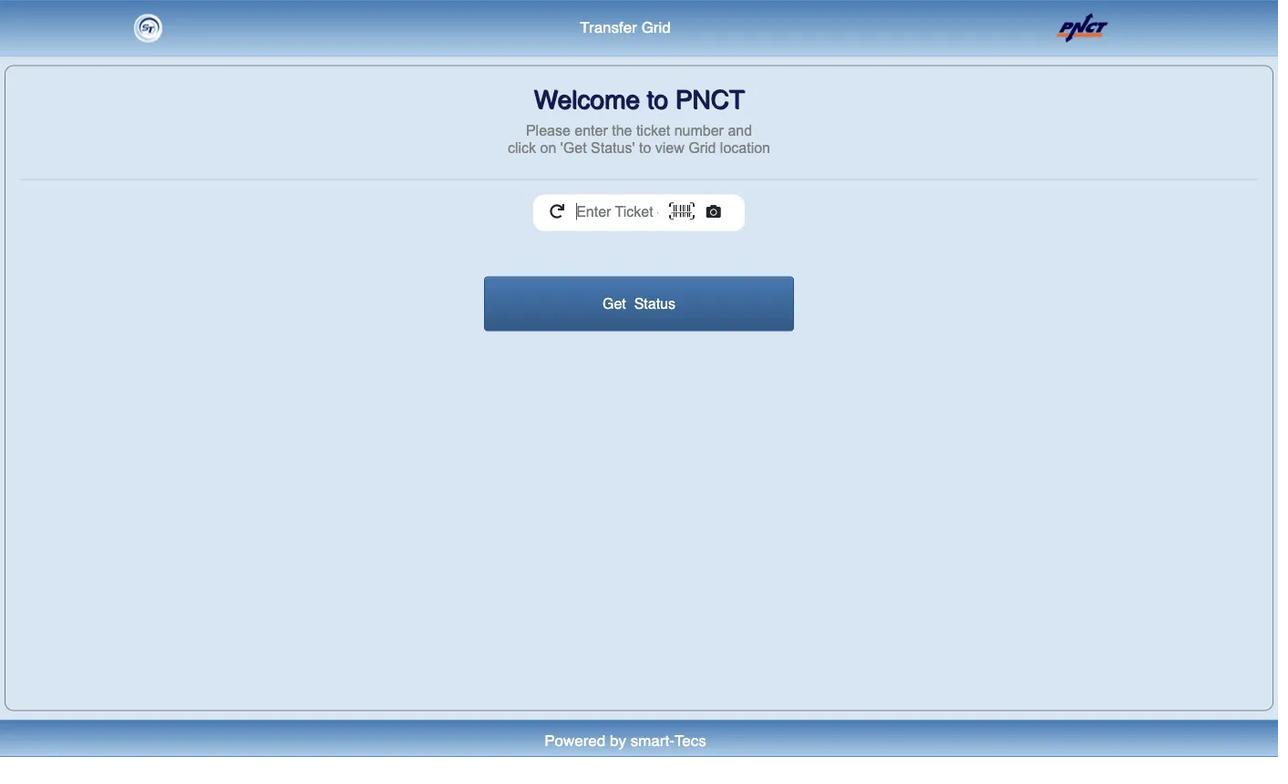 Task type: locate. For each thing, give the bounding box(es) containing it.
1 vertical spatial grid
[[689, 140, 716, 157]]

powered
[[545, 733, 606, 750]]

1 vertical spatial to
[[639, 140, 651, 157]]

number
[[675, 123, 724, 139]]

smart tecs image
[[133, 13, 162, 43]]

None button
[[484, 277, 794, 331]]

welcome to pnct please enter the ticket number and click on 'get status' to view grid location
[[508, 85, 771, 157]]

0 vertical spatial to
[[647, 85, 668, 114]]

Enter Ticket # text field
[[566, 195, 669, 229]]

grid right transfer
[[642, 18, 671, 36]]

by
[[610, 733, 626, 750]]

1 horizontal spatial grid
[[689, 140, 716, 157]]

to
[[647, 85, 668, 114], [639, 140, 651, 157]]

grid
[[642, 18, 671, 36], [689, 140, 716, 157]]

0 horizontal spatial grid
[[642, 18, 671, 36]]

0 vertical spatial grid
[[642, 18, 671, 36]]

view
[[655, 140, 685, 157]]

on
[[540, 140, 557, 157]]

grid down number
[[689, 140, 716, 157]]

location
[[720, 140, 771, 157]]

to down 'ticket'
[[639, 140, 651, 157]]

pnct image
[[1029, 13, 1118, 43]]

powered by smart-tecs
[[545, 733, 707, 750]]

to up 'ticket'
[[647, 85, 668, 114]]



Task type: vqa. For each thing, say whether or not it's contained in the screenshot.
the 'Powered by smart-Tecs'
yes



Task type: describe. For each thing, give the bounding box(es) containing it.
transfer
[[580, 18, 637, 36]]

undo image
[[550, 204, 565, 219]]

ticket
[[636, 123, 670, 139]]

transfer grid
[[580, 18, 671, 36]]

status'
[[591, 140, 635, 157]]

grid inside welcome to pnct please enter the ticket number and click on 'get status' to view grid location
[[689, 140, 716, 157]]

the
[[612, 123, 632, 139]]

click
[[508, 140, 536, 157]]

enter
[[575, 123, 608, 139]]

welcome
[[534, 85, 640, 114]]

please
[[526, 123, 571, 139]]

'get
[[561, 140, 587, 157]]

and
[[728, 123, 752, 139]]

tecs
[[675, 733, 707, 750]]

pnct
[[675, 85, 745, 114]]

smart-
[[631, 733, 675, 750]]

camera image
[[707, 204, 721, 219]]



